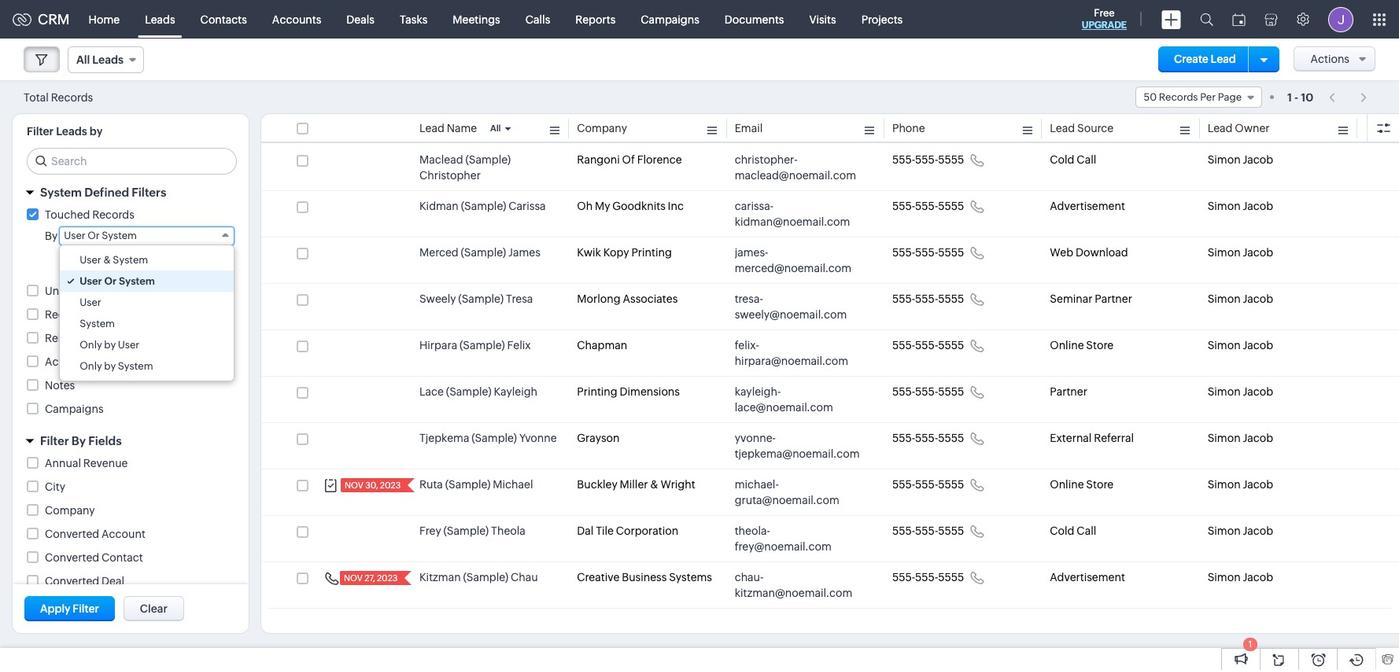 Task type: describe. For each thing, give the bounding box(es) containing it.
8 5555 from the top
[[939, 479, 965, 491]]

system down only by user option
[[118, 361, 153, 372]]

kayleigh-
[[735, 386, 781, 398]]

2 online from the top
[[1050, 479, 1084, 491]]

converted contact
[[45, 552, 143, 564]]

5555 for tresa- sweely@noemail.com
[[939, 293, 965, 305]]

download
[[1076, 246, 1129, 259]]

visits
[[810, 13, 837, 26]]

free
[[1094, 7, 1115, 19]]

kwik
[[577, 246, 601, 259]]

kayleigh
[[494, 386, 538, 398]]

5555 for yvonne- tjepkema@noemail.com
[[939, 432, 965, 445]]

ruta (sample) michael link
[[420, 477, 533, 493]]

activities
[[45, 356, 92, 368]]

simon jacob for carissa- kidman@noemail.com
[[1208, 200, 1274, 213]]

kidman (sample) carissa
[[420, 200, 546, 213]]

source
[[1078, 122, 1114, 135]]

loading image
[[95, 96, 103, 101]]

accounts link
[[260, 0, 334, 38]]

simon jacob for kayleigh- lace@noemail.com
[[1208, 386, 1274, 398]]

only by system option
[[60, 356, 234, 377]]

555-555-5555 for james- merced@noemail.com
[[893, 246, 965, 259]]

inc
[[668, 200, 684, 213]]

maclead (sample) christopher
[[420, 154, 511, 182]]

carissa
[[509, 200, 546, 213]]

1 vertical spatial action
[[131, 332, 164, 345]]

555-555-5555 for kayleigh- lace@noemail.com
[[893, 386, 965, 398]]

simon jacob for tresa- sweely@noemail.com
[[1208, 293, 1274, 305]]

sweely
[[420, 293, 456, 305]]

(sample) for kayleigh
[[446, 386, 492, 398]]

nov for kitzman
[[344, 574, 363, 583]]

external
[[1050, 432, 1092, 445]]

tjepkema (sample) yvonne link
[[420, 431, 557, 446]]

profile element
[[1319, 0, 1363, 38]]

user & system option
[[60, 250, 234, 271]]

tjepkema
[[420, 432, 470, 445]]

user option
[[60, 292, 234, 313]]

frey@noemail.com
[[735, 541, 832, 553]]

30,
[[365, 481, 378, 490]]

jacob for christopher- maclead@noemail.com
[[1243, 154, 1274, 166]]

& inside row group
[[650, 479, 659, 491]]

revenue
[[83, 457, 128, 470]]

create lead button
[[1159, 46, 1252, 72]]

tresa
[[506, 293, 533, 305]]

by for system
[[104, 361, 116, 372]]

cold for theola- frey@noemail.com
[[1050, 525, 1075, 538]]

jacob for tresa- sweely@noemail.com
[[1243, 293, 1274, 305]]

(sample) for theola
[[444, 525, 489, 538]]

documents
[[725, 13, 784, 26]]

kidman (sample) carissa link
[[420, 198, 546, 214]]

buckley
[[577, 479, 618, 491]]

converted for converted account
[[45, 528, 99, 541]]

meetings
[[453, 13, 500, 26]]

kitzman
[[420, 572, 461, 584]]

filter inside apply filter button
[[73, 603, 99, 616]]

ruta
[[420, 479, 443, 491]]

hirpara
[[420, 339, 457, 352]]

row group containing maclead (sample) christopher
[[261, 145, 1400, 609]]

oh
[[577, 200, 593, 213]]

filter for filter leads by
[[27, 125, 54, 138]]

user for user
[[80, 297, 101, 309]]

simon for james- merced@noemail.com
[[1208, 246, 1241, 259]]

5555 for james- merced@noemail.com
[[939, 246, 965, 259]]

gruta@noemail.com
[[735, 494, 840, 507]]

felix- hirpara@noemail.com
[[735, 339, 849, 368]]

accounts
[[272, 13, 321, 26]]

maclead@noemail.com
[[735, 169, 857, 182]]

list box containing user & system
[[60, 246, 234, 381]]

all
[[490, 124, 501, 133]]

0 vertical spatial partner
[[1095, 293, 1133, 305]]

lead for lead owner
[[1208, 122, 1233, 135]]

name
[[447, 122, 477, 135]]

creative business systems
[[577, 572, 712, 584]]

calendar image
[[1233, 13, 1246, 26]]

contacts link
[[188, 0, 260, 38]]

user for user & system
[[80, 254, 101, 266]]

filter for filter by fields
[[40, 435, 69, 448]]

(sample) for chau
[[463, 572, 509, 584]]

creative
[[577, 572, 620, 584]]

0 vertical spatial company
[[577, 122, 627, 135]]

-
[[1295, 91, 1299, 104]]

lace@noemail.com
[[735, 401, 834, 414]]

(sample) for carissa
[[461, 200, 506, 213]]

0 horizontal spatial by
[[45, 230, 58, 242]]

jacob for kayleigh- lace@noemail.com
[[1243, 386, 1274, 398]]

0 horizontal spatial leads
[[56, 125, 87, 138]]

simon for christopher- maclead@noemail.com
[[1208, 154, 1241, 166]]

lace (sample) kayleigh
[[420, 386, 538, 398]]

1 online store from the top
[[1050, 339, 1114, 352]]

christopher
[[420, 169, 481, 182]]

2 online store from the top
[[1050, 479, 1114, 491]]

8 jacob from the top
[[1243, 479, 1274, 491]]

tasks link
[[387, 0, 440, 38]]

5555 for kayleigh- lace@noemail.com
[[939, 386, 965, 398]]

leads link
[[132, 0, 188, 38]]

cold for christopher- maclead@noemail.com
[[1050, 154, 1075, 166]]

simon for tresa- sweely@noemail.com
[[1208, 293, 1241, 305]]

james- merced@noemail.com
[[735, 246, 852, 275]]

records for total
[[51, 91, 93, 104]]

jacob for theola- frey@noemail.com
[[1243, 525, 1274, 538]]

buckley miller & wright
[[577, 479, 696, 491]]

(sample) for tresa
[[458, 293, 504, 305]]

dal tile corporation
[[577, 525, 679, 538]]

jacob for felix- hirpara@noemail.com
[[1243, 339, 1274, 352]]

simon jacob for theola- frey@noemail.com
[[1208, 525, 1274, 538]]

simon for felix- hirpara@noemail.com
[[1208, 339, 1241, 352]]

kitzman@noemail.com
[[735, 587, 853, 600]]

merced (sample) james link
[[420, 245, 541, 261]]

michael-
[[735, 479, 779, 491]]

0 vertical spatial printing
[[632, 246, 672, 259]]

theola-
[[735, 525, 771, 538]]

555-555-5555 for tresa- sweely@noemail.com
[[893, 293, 965, 305]]

filters
[[132, 186, 166, 199]]

jacob for yvonne- tjepkema@noemail.com
[[1243, 432, 1274, 445]]

lace
[[420, 386, 444, 398]]

ruta (sample) michael
[[420, 479, 533, 491]]

james-
[[735, 246, 769, 259]]

lead owner
[[1208, 122, 1270, 135]]

cold call for theola- frey@noemail.com
[[1050, 525, 1097, 538]]

chau-
[[735, 572, 764, 584]]

555-555-5555 for carissa- kidman@noemail.com
[[893, 200, 965, 213]]

christopher- maclead@noemail.com
[[735, 154, 857, 182]]

555-555-5555 for felix- hirpara@noemail.com
[[893, 339, 965, 352]]

system inside option
[[113, 254, 148, 266]]

simon jacob for felix- hirpara@noemail.com
[[1208, 339, 1274, 352]]

printing dimensions
[[577, 386, 680, 398]]

10 simon jacob from the top
[[1208, 572, 1274, 584]]

apply filter
[[40, 603, 99, 616]]

jacob for james- merced@noemail.com
[[1243, 246, 1274, 259]]

crm
[[38, 11, 70, 28]]

filter leads by
[[27, 125, 103, 138]]

campaigns inside campaigns link
[[641, 13, 700, 26]]

tresa- sweely@noemail.com link
[[735, 291, 861, 323]]

grayson
[[577, 432, 620, 445]]

related records action
[[45, 332, 164, 345]]

dimensions
[[620, 386, 680, 398]]

0 horizontal spatial action
[[84, 309, 118, 321]]

converted account
[[45, 528, 146, 541]]

associates
[[623, 293, 678, 305]]

by for user
[[104, 339, 116, 351]]

seminar
[[1050, 293, 1093, 305]]

wright
[[661, 479, 696, 491]]

external referral
[[1050, 432, 1134, 445]]

system inside by user or system
[[102, 230, 137, 242]]

rangoni of florence
[[577, 154, 682, 166]]

simon for carissa- kidman@noemail.com
[[1208, 200, 1241, 213]]

home link
[[76, 0, 132, 38]]

systems
[[669, 572, 712, 584]]

1
[[1288, 91, 1293, 104]]

call for christopher- maclead@noemail.com
[[1077, 154, 1097, 166]]

2 advertisement from the top
[[1050, 572, 1126, 584]]

or inside by user or system
[[88, 230, 100, 242]]

search element
[[1191, 0, 1223, 39]]

kidman
[[420, 200, 459, 213]]

nov 27, 2023 link
[[340, 572, 399, 586]]

total
[[24, 91, 49, 104]]

555-555-5555 for yvonne- tjepkema@noemail.com
[[893, 432, 965, 445]]

email
[[735, 122, 763, 135]]



Task type: vqa. For each thing, say whether or not it's contained in the screenshot.


Task type: locate. For each thing, give the bounding box(es) containing it.
create
[[1174, 53, 1209, 65]]

4 555-555-5555 from the top
[[893, 293, 965, 305]]

filter by fields button
[[13, 427, 249, 455]]

reports link
[[563, 0, 628, 38]]

2023 right 27,
[[377, 574, 398, 583]]

call for theola- frey@noemail.com
[[1077, 525, 1097, 538]]

account
[[102, 528, 146, 541]]

2 555-555-5555 from the top
[[893, 200, 965, 213]]

7 555-555-5555 from the top
[[893, 432, 965, 445]]

1 simon from the top
[[1208, 154, 1241, 166]]

1 horizontal spatial campaigns
[[641, 13, 700, 26]]

9 jacob from the top
[[1243, 525, 1274, 538]]

list box
[[60, 246, 234, 381]]

company down city
[[45, 505, 95, 517]]

by up annual revenue
[[72, 435, 86, 448]]

untouched
[[45, 285, 102, 298]]

2 cold from the top
[[1050, 525, 1075, 538]]

store down seminar partner
[[1087, 339, 1114, 352]]

felix
[[507, 339, 531, 352]]

tresa-
[[735, 293, 763, 305]]

4 simon from the top
[[1208, 293, 1241, 305]]

3 simon jacob from the top
[[1208, 246, 1274, 259]]

3 5555 from the top
[[939, 246, 965, 259]]

2023 right 30,
[[380, 481, 401, 490]]

by up only by system
[[104, 339, 116, 351]]

campaigns down notes
[[45, 403, 104, 416]]

& right miller
[[650, 479, 659, 491]]

printing up grayson
[[577, 386, 618, 398]]

fields
[[88, 435, 122, 448]]

3 555-555-5555 from the top
[[893, 246, 965, 259]]

converted up converted deal
[[45, 552, 99, 564]]

(sample) for michael
[[445, 479, 491, 491]]

0 horizontal spatial company
[[45, 505, 95, 517]]

1 vertical spatial call
[[1077, 525, 1097, 538]]

9 simon jacob from the top
[[1208, 525, 1274, 538]]

user inside "option"
[[80, 297, 101, 309]]

simon jacob for james- merced@noemail.com
[[1208, 246, 1274, 259]]

user inside option
[[80, 254, 101, 266]]

leads down total records
[[56, 125, 87, 138]]

None text field
[[132, 252, 160, 269]]

2 vertical spatial by
[[104, 361, 116, 372]]

sweely (sample) tresa
[[420, 293, 533, 305]]

User Or System field
[[59, 227, 235, 246]]

(sample) for yvonne
[[472, 432, 517, 445]]

(sample) inside maclead (sample) christopher
[[466, 154, 511, 166]]

0 vertical spatial filter
[[27, 125, 54, 138]]

chau- kitzman@noemail.com link
[[735, 570, 861, 601]]

5 5555 from the top
[[939, 339, 965, 352]]

2 simon from the top
[[1208, 200, 1241, 213]]

9 5555 from the top
[[939, 525, 965, 538]]

0 vertical spatial store
[[1087, 339, 1114, 352]]

(sample) left 'chau'
[[463, 572, 509, 584]]

10 555-555-5555 from the top
[[893, 572, 965, 584]]

0 vertical spatial nov
[[345, 481, 364, 490]]

simon for theola- frey@noemail.com
[[1208, 525, 1241, 538]]

0 vertical spatial by
[[90, 125, 103, 138]]

Search text field
[[28, 149, 236, 174]]

advertisement
[[1050, 200, 1126, 213], [1050, 572, 1126, 584]]

lead left owner
[[1208, 122, 1233, 135]]

1 horizontal spatial company
[[577, 122, 627, 135]]

filter down total
[[27, 125, 54, 138]]

or down 'touched records' at the left of page
[[88, 230, 100, 242]]

8 simon jacob from the top
[[1208, 479, 1274, 491]]

4 jacob from the top
[[1243, 293, 1274, 305]]

lead for lead name
[[420, 122, 445, 135]]

converted for converted deal
[[45, 575, 99, 588]]

1 horizontal spatial or
[[104, 276, 117, 287]]

0 vertical spatial cold call
[[1050, 154, 1097, 166]]

8 555-555-5555 from the top
[[893, 479, 965, 491]]

user down user & system
[[80, 276, 102, 287]]

1 vertical spatial filter
[[40, 435, 69, 448]]

(sample) for felix
[[460, 339, 505, 352]]

web download
[[1050, 246, 1129, 259]]

2 call from the top
[[1077, 525, 1097, 538]]

10 jacob from the top
[[1243, 572, 1274, 584]]

0 vertical spatial &
[[103, 254, 111, 266]]

touched
[[45, 209, 90, 221]]

0 horizontal spatial partner
[[1050, 386, 1088, 398]]

6 555-555-5555 from the top
[[893, 386, 965, 398]]

jacob for carissa- kidman@noemail.com
[[1243, 200, 1274, 213]]

michael- gruta@noemail.com link
[[735, 477, 861, 509]]

campaigns right reports
[[641, 13, 700, 26]]

records down defined
[[92, 209, 134, 221]]

deals link
[[334, 0, 387, 38]]

1 vertical spatial by
[[72, 435, 86, 448]]

converted up converted contact
[[45, 528, 99, 541]]

only
[[80, 339, 102, 351], [80, 361, 102, 372]]

system
[[40, 186, 82, 199], [102, 230, 137, 242], [113, 254, 148, 266], [119, 276, 155, 287], [80, 318, 115, 330], [118, 361, 153, 372]]

only by user
[[80, 339, 139, 351]]

action up only by system option
[[131, 332, 164, 345]]

records down user & system
[[105, 285, 147, 298]]

1 converted from the top
[[45, 528, 99, 541]]

or
[[88, 230, 100, 242], [104, 276, 117, 287]]

nov left 30,
[[345, 481, 364, 490]]

7 simon from the top
[[1208, 432, 1241, 445]]

1 vertical spatial campaigns
[[45, 403, 104, 416]]

online store down external referral
[[1050, 479, 1114, 491]]

rangoni
[[577, 154, 620, 166]]

cold call for christopher- maclead@noemail.com
[[1050, 154, 1097, 166]]

1 vertical spatial nov
[[344, 574, 363, 583]]

& inside option
[[103, 254, 111, 266]]

(sample) left felix
[[460, 339, 505, 352]]

lead right create
[[1211, 53, 1236, 65]]

10 5555 from the top
[[939, 572, 965, 584]]

simon for yvonne- tjepkema@noemail.com
[[1208, 432, 1241, 445]]

5 simon jacob from the top
[[1208, 339, 1274, 352]]

records for touched
[[92, 209, 134, 221]]

converted deal
[[45, 575, 124, 588]]

oh my goodknits inc
[[577, 200, 684, 213]]

5 555-555-5555 from the top
[[893, 339, 965, 352]]

system defined filters
[[40, 186, 166, 199]]

total records
[[24, 91, 93, 104]]

nov for ruta
[[345, 481, 364, 490]]

records for related
[[86, 332, 128, 345]]

1 horizontal spatial action
[[131, 332, 164, 345]]

(sample) for christopher
[[466, 154, 511, 166]]

felix-
[[735, 339, 759, 352]]

logo image
[[13, 13, 31, 26]]

system option
[[60, 313, 234, 335]]

only by user option
[[60, 335, 234, 356]]

1 advertisement from the top
[[1050, 200, 1126, 213]]

1 jacob from the top
[[1243, 154, 1274, 166]]

online down "external"
[[1050, 479, 1084, 491]]

(sample) left james
[[461, 246, 506, 259]]

notes
[[45, 379, 75, 392]]

or down user & system
[[104, 276, 117, 287]]

1 vertical spatial printing
[[577, 386, 618, 398]]

michael- gruta@noemail.com
[[735, 479, 840, 507]]

converted for converted contact
[[45, 552, 99, 564]]

8 simon from the top
[[1208, 479, 1241, 491]]

7 jacob from the top
[[1243, 432, 1274, 445]]

leads right home
[[145, 13, 175, 26]]

2023 for kitzman (sample) chau
[[377, 574, 398, 583]]

lead left source
[[1050, 122, 1075, 135]]

company up rangoni
[[577, 122, 627, 135]]

10 simon from the top
[[1208, 572, 1241, 584]]

1 vertical spatial advertisement
[[1050, 572, 1126, 584]]

online down seminar at the right top
[[1050, 339, 1084, 352]]

only down only by user
[[80, 361, 102, 372]]

(sample) left the tresa on the left of the page
[[458, 293, 504, 305]]

user for user or system
[[80, 276, 102, 287]]

0 vertical spatial call
[[1077, 154, 1097, 166]]

user or system option
[[60, 271, 234, 292]]

1 vertical spatial or
[[104, 276, 117, 287]]

(sample) right 'ruta'
[[445, 479, 491, 491]]

nov 27, 2023
[[344, 574, 398, 583]]

sweely@noemail.com
[[735, 309, 847, 321]]

1 horizontal spatial printing
[[632, 246, 672, 259]]

morlong associates
[[577, 293, 678, 305]]

3 simon from the top
[[1208, 246, 1241, 259]]

(sample) right lace
[[446, 386, 492, 398]]

filter down converted deal
[[73, 603, 99, 616]]

by inside dropdown button
[[72, 435, 86, 448]]

create lead
[[1174, 53, 1236, 65]]

records up only by system
[[86, 332, 128, 345]]

lead left name
[[420, 122, 445, 135]]

1 vertical spatial &
[[650, 479, 659, 491]]

& up user or system
[[103, 254, 111, 266]]

1 horizontal spatial partner
[[1095, 293, 1133, 305]]

visits link
[[797, 0, 849, 38]]

0 vertical spatial action
[[84, 309, 118, 321]]

nov inside nov 30, 2023 link
[[345, 481, 364, 490]]

(sample) for james
[[461, 246, 506, 259]]

simon jacob for christopher- maclead@noemail.com
[[1208, 154, 1274, 166]]

user inside by user or system
[[64, 230, 85, 242]]

6 5555 from the top
[[939, 386, 965, 398]]

0 horizontal spatial or
[[88, 230, 100, 242]]

5555 for felix- hirpara@noemail.com
[[939, 339, 965, 352]]

lead source
[[1050, 122, 1114, 135]]

(sample) inside 'link'
[[445, 479, 491, 491]]

leads inside "link"
[[145, 13, 175, 26]]

lead for lead source
[[1050, 122, 1075, 135]]

christopher- maclead@noemail.com link
[[735, 152, 861, 183]]

1 vertical spatial converted
[[45, 552, 99, 564]]

1 simon jacob from the top
[[1208, 154, 1274, 166]]

1 only from the top
[[80, 339, 102, 351]]

2 jacob from the top
[[1243, 200, 1274, 213]]

0 vertical spatial advertisement
[[1050, 200, 1126, 213]]

system up user or system
[[113, 254, 148, 266]]

1 vertical spatial only
[[80, 361, 102, 372]]

6 simon from the top
[[1208, 386, 1241, 398]]

2023 for ruta (sample) michael
[[380, 481, 401, 490]]

(sample) down maclead (sample) christopher link
[[461, 200, 506, 213]]

2 only from the top
[[80, 361, 102, 372]]

user down by user or system
[[80, 254, 101, 266]]

city
[[45, 481, 65, 494]]

1 vertical spatial leads
[[56, 125, 87, 138]]

online store down seminar partner
[[1050, 339, 1114, 352]]

filter inside filter by fields dropdown button
[[40, 435, 69, 448]]

deal
[[102, 575, 124, 588]]

converted up apply filter button
[[45, 575, 99, 588]]

frey (sample) theola
[[420, 525, 526, 538]]

555-
[[893, 154, 916, 166], [916, 154, 939, 166], [893, 200, 916, 213], [916, 200, 939, 213], [893, 246, 916, 259], [916, 246, 939, 259], [893, 293, 916, 305], [916, 293, 939, 305], [893, 339, 916, 352], [916, 339, 939, 352], [893, 386, 916, 398], [916, 386, 939, 398], [893, 432, 916, 445], [916, 432, 939, 445], [893, 479, 916, 491], [916, 479, 939, 491], [893, 525, 916, 538], [916, 525, 939, 538], [893, 572, 916, 584], [916, 572, 939, 584]]

system up user & system
[[102, 230, 137, 242]]

hirpara (sample) felix
[[420, 339, 531, 352]]

store down external referral
[[1087, 479, 1114, 491]]

0 vertical spatial or
[[88, 230, 100, 242]]

0 vertical spatial online store
[[1050, 339, 1114, 352]]

defined
[[84, 186, 129, 199]]

yvonne
[[519, 432, 557, 445]]

0 vertical spatial online
[[1050, 339, 1084, 352]]

filter up annual on the bottom
[[40, 435, 69, 448]]

by down loading icon
[[90, 125, 103, 138]]

1 call from the top
[[1077, 154, 1097, 166]]

5555 for theola- frey@noemail.com
[[939, 525, 965, 538]]

system inside dropdown button
[[40, 186, 82, 199]]

0 horizontal spatial campaigns
[[45, 403, 104, 416]]

(sample) left 'yvonne'
[[472, 432, 517, 445]]

2 store from the top
[[1087, 479, 1114, 491]]

only up the activities
[[80, 339, 102, 351]]

0 vertical spatial by
[[45, 230, 58, 242]]

record
[[45, 309, 82, 321]]

0 vertical spatial leads
[[145, 13, 175, 26]]

records left loading icon
[[51, 91, 93, 104]]

1 store from the top
[[1087, 339, 1114, 352]]

system up "related records action"
[[80, 318, 115, 330]]

search image
[[1200, 13, 1214, 26]]

action
[[84, 309, 118, 321], [131, 332, 164, 345]]

dal
[[577, 525, 594, 538]]

campaigns
[[641, 13, 700, 26], [45, 403, 104, 416]]

printing right kopy
[[632, 246, 672, 259]]

simon jacob for yvonne- tjepkema@noemail.com
[[1208, 432, 1274, 445]]

1 horizontal spatial by
[[72, 435, 86, 448]]

navigation
[[1322, 86, 1376, 109]]

tasks
[[400, 13, 428, 26]]

1 555-555-5555 from the top
[[893, 154, 965, 166]]

1 cold from the top
[[1050, 154, 1075, 166]]

0 vertical spatial campaigns
[[641, 13, 700, 26]]

1 vertical spatial partner
[[1050, 386, 1088, 398]]

sweely (sample) tresa link
[[420, 291, 533, 307]]

555-555-5555 for theola- frey@noemail.com
[[893, 525, 965, 538]]

1 vertical spatial cold call
[[1050, 525, 1097, 538]]

or inside option
[[104, 276, 117, 287]]

2 vertical spatial converted
[[45, 575, 99, 588]]

by user or system
[[45, 230, 137, 242]]

web
[[1050, 246, 1074, 259]]

1 horizontal spatial leads
[[145, 13, 175, 26]]

only for only by system
[[80, 361, 102, 372]]

carissa-
[[735, 200, 774, 213]]

system defined filters button
[[13, 179, 249, 206]]

0 vertical spatial converted
[[45, 528, 99, 541]]

tile
[[596, 525, 614, 538]]

7 5555 from the top
[[939, 432, 965, 445]]

filter by fields
[[40, 435, 122, 448]]

1 5555 from the top
[[939, 154, 965, 166]]

nov 30, 2023
[[345, 481, 401, 490]]

2 vertical spatial filter
[[73, 603, 99, 616]]

filter
[[27, 125, 54, 138], [40, 435, 69, 448], [73, 603, 99, 616]]

1 horizontal spatial &
[[650, 479, 659, 491]]

only for only by user
[[80, 339, 102, 351]]

0 vertical spatial 2023
[[380, 481, 401, 490]]

1 online from the top
[[1050, 339, 1084, 352]]

profile image
[[1329, 7, 1354, 32]]

0 vertical spatial cold
[[1050, 154, 1075, 166]]

1 vertical spatial online
[[1050, 479, 1084, 491]]

0 horizontal spatial printing
[[577, 386, 618, 398]]

user up only by system
[[118, 339, 139, 351]]

deals
[[347, 13, 375, 26]]

records for untouched
[[105, 285, 147, 298]]

3 converted from the top
[[45, 575, 99, 588]]

9 simon from the top
[[1208, 525, 1241, 538]]

(sample) down all
[[466, 154, 511, 166]]

1 vertical spatial online store
[[1050, 479, 1114, 491]]

9 555-555-5555 from the top
[[893, 525, 965, 538]]

system down the user & system option
[[119, 276, 155, 287]]

4 simon jacob from the top
[[1208, 293, 1274, 305]]

nov left 27,
[[344, 574, 363, 583]]

cold call
[[1050, 154, 1097, 166], [1050, 525, 1097, 538]]

nov inside nov 27, 2023 link
[[344, 574, 363, 583]]

kitzman (sample) chau link
[[420, 570, 538, 586]]

1 vertical spatial 2023
[[377, 574, 398, 583]]

touched records
[[45, 209, 134, 221]]

printing
[[632, 246, 672, 259], [577, 386, 618, 398]]

2 simon jacob from the top
[[1208, 200, 1274, 213]]

row group
[[261, 145, 1400, 609]]

0 vertical spatial only
[[80, 339, 102, 351]]

untouched records
[[45, 285, 147, 298]]

3 jacob from the top
[[1243, 246, 1274, 259]]

2 cold call from the top
[[1050, 525, 1097, 538]]

(sample) right frey
[[444, 525, 489, 538]]

related
[[45, 332, 84, 345]]

calls
[[526, 13, 550, 26]]

5555 for carissa- kidman@noemail.com
[[939, 200, 965, 213]]

partner up "external"
[[1050, 386, 1088, 398]]

1 vertical spatial cold
[[1050, 525, 1075, 538]]

projects link
[[849, 0, 916, 38]]

by down only by user
[[104, 361, 116, 372]]

owner
[[1235, 122, 1270, 135]]

lace (sample) kayleigh link
[[420, 384, 538, 400]]

2023
[[380, 481, 401, 490], [377, 574, 398, 583]]

action up "related records action"
[[84, 309, 118, 321]]

record action
[[45, 309, 118, 321]]

2 5555 from the top
[[939, 200, 965, 213]]

1 cold call from the top
[[1050, 154, 1097, 166]]

actions
[[1311, 53, 1350, 65]]

simon for kayleigh- lace@noemail.com
[[1208, 386, 1241, 398]]

tjepkema@noemail.com
[[735, 448, 860, 461]]

1 vertical spatial by
[[104, 339, 116, 351]]

jacob
[[1243, 154, 1274, 166], [1243, 200, 1274, 213], [1243, 246, 1274, 259], [1243, 293, 1274, 305], [1243, 339, 1274, 352], [1243, 386, 1274, 398], [1243, 432, 1274, 445], [1243, 479, 1274, 491], [1243, 525, 1274, 538], [1243, 572, 1274, 584]]

christopher-
[[735, 154, 798, 166]]

2 converted from the top
[[45, 552, 99, 564]]

system up "touched"
[[40, 186, 82, 199]]

6 jacob from the top
[[1243, 386, 1274, 398]]

by down "touched"
[[45, 230, 58, 242]]

maclead (sample) christopher link
[[420, 152, 562, 183]]

1 - 10
[[1288, 91, 1314, 104]]

7 simon jacob from the top
[[1208, 432, 1274, 445]]

yvonne- tjepkema@noemail.com
[[735, 432, 860, 461]]

lead inside button
[[1211, 53, 1236, 65]]

0 horizontal spatial &
[[103, 254, 111, 266]]

florence
[[637, 154, 682, 166]]

4 5555 from the top
[[939, 293, 965, 305]]

1 vertical spatial store
[[1087, 479, 1114, 491]]

5 simon from the top
[[1208, 339, 1241, 352]]

5 jacob from the top
[[1243, 339, 1274, 352]]

555-555-5555 for christopher- maclead@noemail.com
[[893, 154, 965, 166]]

user down "touched"
[[64, 230, 85, 242]]

michael
[[493, 479, 533, 491]]

user down user or system
[[80, 297, 101, 309]]

6 simon jacob from the top
[[1208, 386, 1274, 398]]

partner right seminar at the right top
[[1095, 293, 1133, 305]]

1 vertical spatial company
[[45, 505, 95, 517]]

5555 for christopher- maclead@noemail.com
[[939, 154, 965, 166]]

yvonne- tjepkema@noemail.com link
[[735, 431, 861, 462]]



